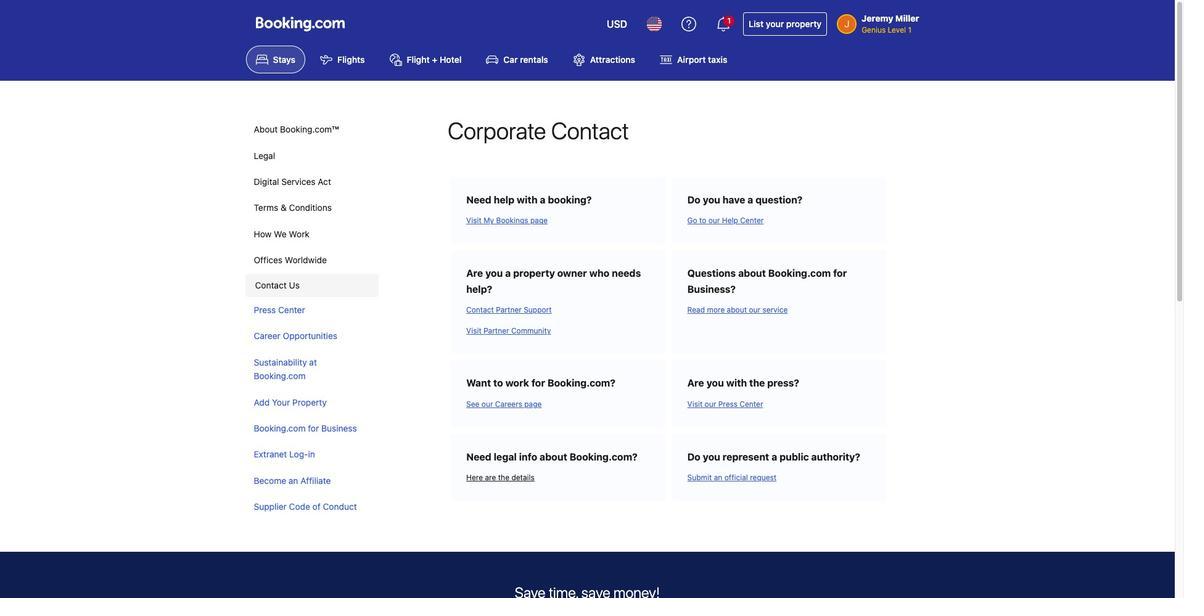 Task type: describe. For each thing, give the bounding box(es) containing it.
questions
[[687, 268, 736, 279]]

help?
[[466, 283, 492, 295]]

terms
[[254, 203, 278, 213]]

press?
[[767, 378, 799, 389]]

with for you
[[726, 378, 747, 389]]

about booking.com™ link
[[245, 117, 376, 143]]

info
[[519, 451, 537, 462]]

visit for are
[[687, 400, 703, 409]]

are for are you with the press?
[[687, 378, 704, 389]]

sustainability
[[254, 357, 307, 367]]

taxis
[[708, 54, 727, 65]]

want to work for booking.com?
[[466, 378, 615, 389]]

legal
[[494, 451, 517, 462]]

more
[[707, 305, 725, 315]]

a for do you represent a public authority?
[[772, 451, 777, 462]]

support
[[524, 305, 552, 315]]

0 vertical spatial property
[[786, 19, 822, 29]]

career opportunities
[[254, 331, 337, 341]]

airport taxis
[[677, 54, 727, 65]]

with for help
[[517, 194, 538, 205]]

add your property
[[254, 397, 327, 407]]

0 horizontal spatial press
[[254, 305, 276, 315]]

submit an official request
[[687, 473, 777, 482]]

questions about booking.com for business?
[[687, 268, 847, 295]]

do for do you represent a public authority?
[[687, 451, 700, 462]]

business?
[[687, 283, 736, 295]]

a for need help with a booking?
[[540, 194, 546, 205]]

need help with a booking?
[[466, 194, 592, 205]]

owner
[[557, 268, 587, 279]]

sustainability at booking.com
[[254, 357, 317, 381]]

request
[[750, 473, 777, 482]]

see our careers page link
[[466, 392, 650, 412]]

0 vertical spatial the
[[749, 378, 765, 389]]

partner for contact
[[496, 305, 522, 315]]

digital services act
[[254, 176, 331, 187]]

question?
[[756, 194, 803, 205]]

booking.com? for need legal info about booking.com?
[[570, 451, 638, 462]]

how we work
[[254, 229, 310, 239]]

service
[[763, 305, 788, 315]]

read
[[687, 305, 705, 315]]

booking?
[[548, 194, 592, 205]]

attractions link
[[563, 46, 645, 74]]

2 horizontal spatial contact
[[551, 117, 629, 144]]

hotel
[[440, 54, 462, 65]]

corporate
[[448, 117, 546, 144]]

1 inside jeremy miller genius level 1
[[908, 25, 911, 35]]

offices worldwide link
[[245, 247, 376, 274]]

conduct
[[323, 501, 357, 512]]

go
[[687, 216, 697, 225]]

needs
[[612, 268, 641, 279]]

you for a
[[485, 268, 503, 279]]

page for a
[[530, 216, 548, 225]]

you for with
[[706, 378, 724, 389]]

about inside questions about booking.com for business?
[[738, 268, 766, 279]]

our right see
[[482, 400, 493, 409]]

contact partner support link
[[466, 297, 650, 318]]

flight + hotel link
[[380, 46, 471, 74]]

here
[[466, 473, 483, 482]]

for for work
[[531, 378, 545, 389]]

supplier code of conduct
[[254, 501, 357, 512]]

legal
[[254, 150, 275, 161]]

press center
[[254, 305, 305, 315]]

booking.com for business link
[[245, 416, 376, 442]]

0 horizontal spatial the
[[498, 473, 509, 482]]

1 vertical spatial about
[[727, 305, 747, 315]]

digital services act link
[[245, 169, 376, 195]]

we
[[274, 229, 287, 239]]

of
[[312, 501, 321, 512]]

add
[[254, 397, 270, 407]]

flight + hotel
[[407, 54, 462, 65]]

stays link
[[246, 46, 305, 74]]

an for submit
[[714, 473, 722, 482]]

+
[[432, 54, 437, 65]]

airport
[[677, 54, 706, 65]]

usd
[[607, 19, 627, 30]]

career
[[254, 331, 280, 341]]

act
[[318, 176, 331, 187]]

visit my bookings page link
[[466, 208, 650, 229]]

community
[[511, 326, 551, 335]]

about
[[254, 124, 278, 135]]

help
[[494, 194, 514, 205]]

have
[[723, 194, 745, 205]]

list your property link
[[743, 12, 827, 36]]

visit for need
[[466, 216, 482, 225]]

for for booking.com
[[833, 268, 847, 279]]

page for for
[[524, 400, 542, 409]]

a for do you have a question?
[[748, 194, 753, 205]]

do for do you have a question?
[[687, 194, 700, 205]]

need legal info about booking.com?
[[466, 451, 638, 462]]

flight
[[407, 54, 430, 65]]

do you have a question?
[[687, 194, 803, 205]]

are for are you a property owner who needs help?
[[466, 268, 483, 279]]

career opportunities link
[[245, 323, 376, 350]]

services
[[281, 176, 315, 187]]

business
[[321, 423, 357, 434]]

offices
[[254, 255, 282, 265]]

offices worldwide
[[254, 255, 327, 265]]

represent
[[723, 451, 769, 462]]

extranet log-in link
[[245, 442, 376, 468]]

visit our press center
[[687, 400, 763, 409]]

contact for contact us
[[255, 280, 287, 290]]

navigation containing about booking.com™
[[245, 117, 378, 520]]

digital
[[254, 176, 279, 187]]



Task type: vqa. For each thing, say whether or not it's contained in the screenshot.
bottom Properties
no



Task type: locate. For each thing, give the bounding box(es) containing it.
press up career at the left of the page
[[254, 305, 276, 315]]

press down are you with the press?
[[718, 400, 738, 409]]

about booking.com™
[[254, 124, 339, 135]]

1 vertical spatial are
[[687, 378, 704, 389]]

about right more
[[727, 305, 747, 315]]

work
[[289, 229, 310, 239]]

property
[[786, 19, 822, 29], [513, 268, 555, 279]]

1 do from the top
[[687, 194, 700, 205]]

0 horizontal spatial with
[[517, 194, 538, 205]]

you left have
[[703, 194, 720, 205]]

visit
[[466, 216, 482, 225], [466, 326, 482, 335], [687, 400, 703, 409]]

1 horizontal spatial with
[[726, 378, 747, 389]]

want
[[466, 378, 491, 389]]

here are the details
[[466, 473, 535, 482]]

partner up "visit partner community"
[[496, 305, 522, 315]]

my
[[484, 216, 494, 225]]

go to our help center
[[687, 216, 764, 225]]

contact for contact partner support
[[466, 305, 494, 315]]

0 horizontal spatial are
[[466, 268, 483, 279]]

worldwide
[[285, 255, 327, 265]]

booking.com inside questions about booking.com for business?
[[768, 268, 831, 279]]

for inside questions about booking.com for business?
[[833, 268, 847, 279]]

navigation
[[245, 117, 378, 520]]

jeremy
[[862, 13, 893, 23]]

page inside see our careers page link
[[524, 400, 542, 409]]

do up 'go'
[[687, 194, 700, 205]]

the right are
[[498, 473, 509, 482]]

1 vertical spatial center
[[278, 305, 305, 315]]

are up visit our press center on the bottom
[[687, 378, 704, 389]]

0 vertical spatial press
[[254, 305, 276, 315]]

a right have
[[748, 194, 753, 205]]

to
[[699, 216, 706, 225], [493, 378, 503, 389]]

an for become
[[289, 475, 298, 486]]

our left 'service'
[[749, 305, 760, 315]]

your
[[272, 397, 290, 407]]

&
[[281, 203, 287, 213]]

1 vertical spatial booking.com
[[254, 371, 306, 381]]

to left work
[[493, 378, 503, 389]]

partner for visit
[[484, 326, 509, 335]]

are inside the are you a property owner who needs help?
[[466, 268, 483, 279]]

with up visit our press center on the bottom
[[726, 378, 747, 389]]

to right 'go'
[[699, 216, 706, 225]]

to for work
[[493, 378, 503, 389]]

you up submit
[[703, 451, 720, 462]]

a inside the are you a property owner who needs help?
[[505, 268, 511, 279]]

1 horizontal spatial press
[[718, 400, 738, 409]]

booking.com inside sustainability at booking.com
[[254, 371, 306, 381]]

list your property
[[749, 19, 822, 29]]

see
[[466, 400, 479, 409]]

sustainability at booking.com link
[[245, 350, 376, 390]]

booking.com for business
[[254, 423, 357, 434]]

1 vertical spatial visit
[[466, 326, 482, 335]]

1 vertical spatial contact
[[255, 280, 287, 290]]

booking.com? for want to work for booking.com?
[[548, 378, 615, 389]]

visit down contact partner support
[[466, 326, 482, 335]]

legal link
[[245, 143, 376, 169]]

our
[[708, 216, 720, 225], [749, 305, 760, 315], [482, 400, 493, 409], [705, 400, 716, 409]]

1 horizontal spatial property
[[786, 19, 822, 29]]

1 down miller
[[908, 25, 911, 35]]

0 horizontal spatial 1
[[727, 16, 731, 25]]

center down us
[[278, 305, 305, 315]]

1 need from the top
[[466, 194, 491, 205]]

property
[[292, 397, 327, 407]]

contact us
[[255, 280, 300, 290]]

1 button
[[709, 9, 738, 39]]

you up help?
[[485, 268, 503, 279]]

page down need help with a booking?
[[530, 216, 548, 225]]

booking.com? up see our careers page link
[[548, 378, 615, 389]]

are
[[485, 473, 496, 482]]

1 vertical spatial booking.com?
[[570, 451, 638, 462]]

0 vertical spatial are
[[466, 268, 483, 279]]

our left help
[[708, 216, 720, 225]]

1 horizontal spatial are
[[687, 378, 704, 389]]

booking.com? up here are the details link
[[570, 451, 638, 462]]

1 vertical spatial property
[[513, 268, 555, 279]]

center down are you with the press?
[[740, 400, 763, 409]]

about up read more about our service
[[738, 268, 766, 279]]

opportunities
[[283, 331, 337, 341]]

booking.com online hotel reservations image
[[256, 17, 344, 31]]

visit left the my
[[466, 216, 482, 225]]

extranet log-in
[[254, 449, 315, 460]]

1 horizontal spatial contact
[[466, 305, 494, 315]]

1 vertical spatial to
[[493, 378, 503, 389]]

you up visit our press center on the bottom
[[706, 378, 724, 389]]

0 vertical spatial for
[[833, 268, 847, 279]]

2 do from the top
[[687, 451, 700, 462]]

1 horizontal spatial 1
[[908, 25, 911, 35]]

partner down contact partner support
[[484, 326, 509, 335]]

visit our press center link
[[687, 392, 871, 412]]

a up visit my bookings page link
[[540, 194, 546, 205]]

1 horizontal spatial an
[[714, 473, 722, 482]]

0 vertical spatial do
[[687, 194, 700, 205]]

do up submit
[[687, 451, 700, 462]]

0 vertical spatial need
[[466, 194, 491, 205]]

1 vertical spatial page
[[524, 400, 542, 409]]

corporate contact
[[448, 117, 629, 144]]

1 inside button
[[727, 16, 731, 25]]

page inside visit my bookings page link
[[530, 216, 548, 225]]

partner
[[496, 305, 522, 315], [484, 326, 509, 335]]

0 vertical spatial booking.com
[[768, 268, 831, 279]]

list
[[749, 19, 764, 29]]

1 vertical spatial do
[[687, 451, 700, 462]]

need up here
[[466, 451, 491, 462]]

how
[[254, 229, 272, 239]]

details
[[511, 473, 535, 482]]

2 need from the top
[[466, 451, 491, 462]]

0 vertical spatial booking.com?
[[548, 378, 615, 389]]

official
[[724, 473, 748, 482]]

0 vertical spatial contact
[[551, 117, 629, 144]]

are
[[466, 268, 483, 279], [687, 378, 704, 389]]

with right help on the left
[[517, 194, 538, 205]]

need up the my
[[466, 194, 491, 205]]

0 vertical spatial about
[[738, 268, 766, 279]]

who
[[589, 268, 610, 279]]

property right your
[[786, 19, 822, 29]]

0 vertical spatial visit
[[466, 216, 482, 225]]

2 vertical spatial for
[[308, 423, 319, 434]]

add your property link
[[245, 390, 376, 416]]

a up submit an official request link
[[772, 451, 777, 462]]

an
[[714, 473, 722, 482], [289, 475, 298, 486]]

car rentals link
[[476, 46, 558, 74]]

1 vertical spatial press
[[718, 400, 738, 409]]

0 vertical spatial with
[[517, 194, 538, 205]]

1 left list
[[727, 16, 731, 25]]

airport taxis link
[[650, 46, 737, 74]]

read more about our service link
[[687, 297, 871, 318]]

supplier
[[254, 501, 287, 512]]

0 horizontal spatial contact
[[255, 280, 287, 290]]

work
[[505, 378, 529, 389]]

booking.com down your
[[254, 423, 306, 434]]

2 horizontal spatial for
[[833, 268, 847, 279]]

1
[[727, 16, 731, 25], [908, 25, 911, 35]]

help
[[722, 216, 738, 225]]

the left the press?
[[749, 378, 765, 389]]

booking.com for about
[[768, 268, 831, 279]]

our down are you with the press?
[[705, 400, 716, 409]]

center right help
[[740, 216, 764, 225]]

0 vertical spatial page
[[530, 216, 548, 225]]

2 vertical spatial booking.com
[[254, 423, 306, 434]]

0 vertical spatial center
[[740, 216, 764, 225]]

stays
[[273, 54, 295, 65]]

visit my bookings page
[[466, 216, 548, 225]]

property inside the are you a property owner who needs help?
[[513, 268, 555, 279]]

visit partner community link
[[466, 318, 650, 339]]

0 vertical spatial partner
[[496, 305, 522, 315]]

1 horizontal spatial for
[[531, 378, 545, 389]]

1 horizontal spatial to
[[699, 216, 706, 225]]

0 horizontal spatial for
[[308, 423, 319, 434]]

level
[[888, 25, 906, 35]]

do you represent a public authority?
[[687, 451, 860, 462]]

are you a property owner who needs help?
[[466, 268, 641, 295]]

contact partner support
[[466, 305, 552, 315]]

a up contact partner support
[[505, 268, 511, 279]]

supplier code of conduct link
[[245, 494, 376, 520]]

public
[[780, 451, 809, 462]]

an left official
[[714, 473, 722, 482]]

1 vertical spatial for
[[531, 378, 545, 389]]

you inside the are you a property owner who needs help?
[[485, 268, 503, 279]]

2 vertical spatial visit
[[687, 400, 703, 409]]

0 horizontal spatial property
[[513, 268, 555, 279]]

booking.com up read more about our service link
[[768, 268, 831, 279]]

1 vertical spatial with
[[726, 378, 747, 389]]

are up help?
[[466, 268, 483, 279]]

0 vertical spatial to
[[699, 216, 706, 225]]

visit down are you with the press?
[[687, 400, 703, 409]]

booking.com down sustainability at bottom left
[[254, 371, 306, 381]]

authority?
[[811, 451, 860, 462]]

jeremy miller genius level 1
[[862, 13, 919, 35]]

1 vertical spatial the
[[498, 473, 509, 482]]

0 horizontal spatial an
[[289, 475, 298, 486]]

see our careers page
[[466, 400, 542, 409]]

property up support
[[513, 268, 555, 279]]

2 vertical spatial contact
[[466, 305, 494, 315]]

need for need legal info about booking.com?
[[466, 451, 491, 462]]

to for our
[[699, 216, 706, 225]]

genius
[[862, 25, 886, 35]]

do
[[687, 194, 700, 205], [687, 451, 700, 462]]

an left affiliate
[[289, 475, 298, 486]]

1 vertical spatial need
[[466, 451, 491, 462]]

center
[[740, 216, 764, 225], [278, 305, 305, 315], [740, 400, 763, 409]]

press center link
[[245, 297, 376, 323]]

need for need help with a booking?
[[466, 194, 491, 205]]

you for have
[[703, 194, 720, 205]]

here are the details link
[[466, 465, 650, 486]]

2 vertical spatial about
[[540, 451, 567, 462]]

about up here are the details link
[[540, 451, 567, 462]]

you for represent
[[703, 451, 720, 462]]

0 horizontal spatial to
[[493, 378, 503, 389]]

us
[[289, 280, 300, 290]]

2 vertical spatial center
[[740, 400, 763, 409]]

in
[[308, 449, 315, 460]]

1 horizontal spatial the
[[749, 378, 765, 389]]

1 vertical spatial partner
[[484, 326, 509, 335]]

page down want to work for booking.com?
[[524, 400, 542, 409]]

submit an official request link
[[687, 465, 871, 486]]

conditions
[[289, 203, 332, 213]]

booking.com?
[[548, 378, 615, 389], [570, 451, 638, 462]]

read more about our service
[[687, 305, 788, 315]]

careers
[[495, 400, 522, 409]]

are you with the press?
[[687, 378, 799, 389]]

visit partner community
[[466, 326, 551, 335]]

booking.com for at
[[254, 371, 306, 381]]

rentals
[[520, 54, 548, 65]]



